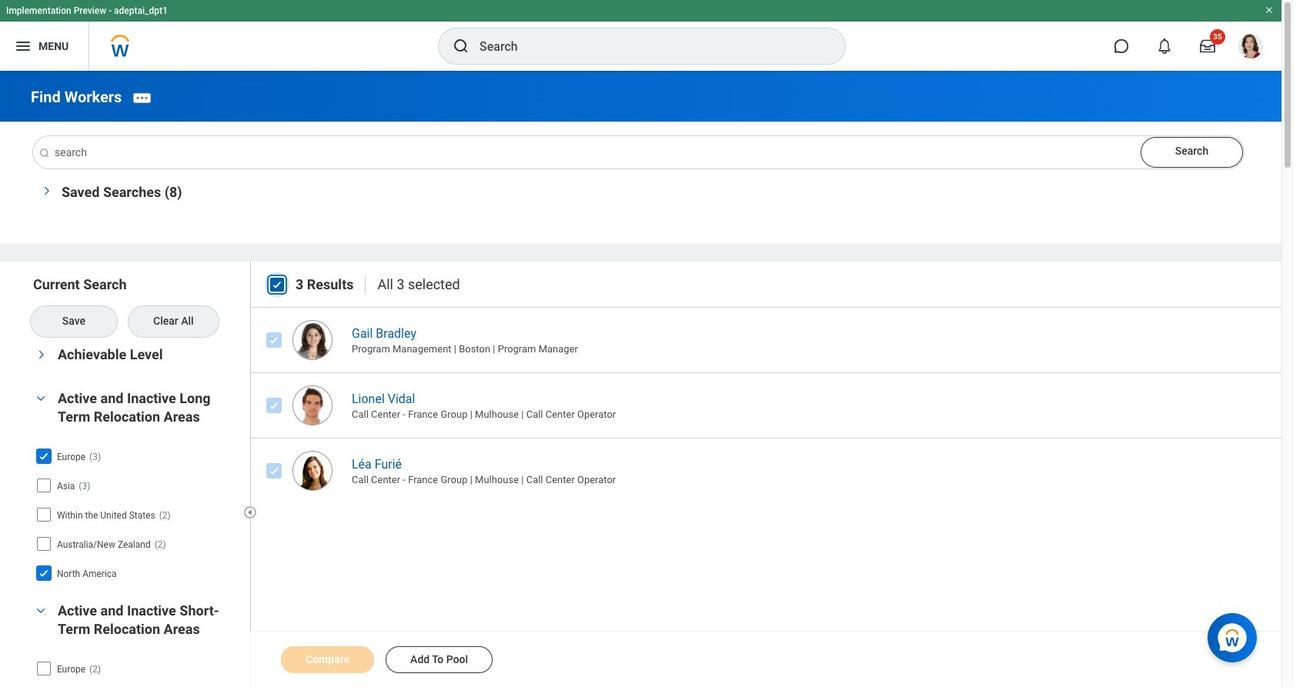 Task type: locate. For each thing, give the bounding box(es) containing it.
areas down long
[[164, 409, 200, 425]]

relocation inside active and inactive long term relocation areas
[[94, 409, 160, 425]]

all
[[378, 276, 393, 292], [181, 315, 194, 327]]

active inside active and inactive short- term relocation areas
[[58, 603, 97, 619]]

0 vertical spatial europe
[[57, 452, 86, 463]]

1 group from the top
[[441, 409, 468, 421]]

2 inactive from the top
[[127, 603, 176, 619]]

chevron down image for saved
[[37, 181, 52, 200]]

2 france from the top
[[408, 474, 438, 486]]

mulhouse
[[475, 409, 519, 421], [475, 474, 519, 486]]

check small image inside gail bradley list item
[[265, 331, 283, 349]]

1 relocation from the top
[[94, 409, 160, 425]]

profile logan mcneil image
[[1239, 34, 1263, 62]]

inactive inside active and inactive short- term relocation areas
[[127, 603, 176, 619]]

(3) for europe
[[89, 452, 101, 463]]

0 vertical spatial and
[[101, 390, 124, 406]]

active for active and inactive short- term relocation areas
[[58, 603, 97, 619]]

search
[[1176, 145, 1209, 157], [83, 276, 127, 292]]

- inside "lionel vidal" list item
[[403, 409, 406, 421]]

term inside active and inactive long term relocation areas
[[58, 409, 90, 425]]

active down "achievable"
[[58, 390, 97, 406]]

(2)
[[159, 510, 171, 521], [155, 540, 166, 550], [89, 664, 101, 675]]

group for lionel vidal
[[441, 409, 468, 421]]

operator
[[577, 409, 616, 421], [577, 474, 616, 486]]

0 horizontal spatial program
[[352, 344, 390, 355]]

1 vertical spatial call center - france group   |   mulhouse   |   call center operator
[[352, 474, 616, 486]]

Find Workers text field
[[33, 136, 1244, 168]]

1 vertical spatial inactive
[[127, 603, 176, 619]]

search image
[[38, 147, 51, 159]]

chevron down image
[[37, 181, 52, 200], [36, 346, 47, 364], [32, 394, 50, 404]]

1 vertical spatial (2)
[[155, 540, 166, 550]]

0 vertical spatial france
[[408, 409, 438, 421]]

1 vertical spatial france
[[408, 474, 438, 486]]

(3) for asia
[[79, 481, 90, 492]]

1 vertical spatial europe
[[57, 664, 86, 675]]

0 vertical spatial areas
[[164, 409, 200, 425]]

relocation for short-
[[94, 621, 160, 637]]

add
[[410, 654, 430, 666]]

0 horizontal spatial all
[[181, 315, 194, 327]]

america
[[82, 569, 117, 580]]

europe for (2)
[[57, 664, 86, 675]]

2 europe from the top
[[57, 664, 86, 675]]

call center - france group   |   mulhouse   |   call center operator inside léa furié list item
[[352, 474, 616, 486]]

1 and from the top
[[101, 390, 124, 406]]

relocation down america
[[94, 621, 160, 637]]

Search Workday  search field
[[480, 29, 814, 63]]

boston
[[459, 344, 491, 355]]

program
[[352, 344, 390, 355], [498, 344, 536, 355]]

- inside léa furié list item
[[403, 474, 406, 486]]

inactive for long
[[127, 390, 176, 406]]

0 vertical spatial group
[[441, 409, 468, 421]]

0 vertical spatial (2)
[[159, 510, 171, 521]]

2 vertical spatial check small image
[[35, 447, 53, 466]]

1 vertical spatial -
[[403, 409, 406, 421]]

(8)
[[165, 184, 182, 200]]

saved
[[62, 184, 100, 200]]

(2) right states
[[159, 510, 171, 521]]

1 vertical spatial (3)
[[79, 481, 90, 492]]

1 mulhouse from the top
[[475, 409, 519, 421]]

1 call center - france group   |   mulhouse   |   call center operator from the top
[[352, 409, 616, 421]]

1 vertical spatial mulhouse
[[475, 474, 519, 486]]

group inside léa furié list item
[[441, 474, 468, 486]]

europe
[[57, 452, 86, 463], [57, 664, 86, 675]]

2 relocation from the top
[[94, 621, 160, 637]]

- inside menu banner
[[109, 5, 112, 16]]

selected
[[408, 276, 460, 292]]

group inside "lionel vidal" list item
[[441, 409, 468, 421]]

0 vertical spatial check small image
[[268, 276, 286, 294]]

all right the clear
[[181, 315, 194, 327]]

(2) for australia/new zealand
[[155, 540, 166, 550]]

relocation for long
[[94, 409, 160, 425]]

1 operator from the top
[[577, 409, 616, 421]]

call center - france group   |   mulhouse   |   call center operator for léa furié
[[352, 474, 616, 486]]

all up gail bradley link
[[378, 276, 393, 292]]

term
[[58, 409, 90, 425], [58, 621, 90, 637]]

1 vertical spatial chevron down image
[[36, 346, 47, 364]]

2 program from the left
[[498, 344, 536, 355]]

call center - france group   |   mulhouse   |   call center operator inside "lionel vidal" list item
[[352, 409, 616, 421]]

1 vertical spatial check small image
[[265, 396, 283, 415]]

1 areas from the top
[[164, 409, 200, 425]]

(2) right zealand in the bottom of the page
[[155, 540, 166, 550]]

term for active and inactive short- term relocation areas
[[58, 621, 90, 637]]

chevron down image for achievable
[[36, 346, 47, 364]]

1 term from the top
[[58, 409, 90, 425]]

program left manager
[[498, 344, 536, 355]]

active and inactive long term relocation areas tree
[[35, 443, 237, 587]]

relocation
[[94, 409, 160, 425], [94, 621, 160, 637]]

find workers element
[[31, 88, 122, 106]]

0 vertical spatial check small image
[[265, 331, 283, 349]]

0 vertical spatial chevron down image
[[37, 181, 52, 200]]

active
[[58, 390, 97, 406], [58, 603, 97, 619]]

menu button
[[0, 22, 89, 71]]

france
[[408, 409, 438, 421], [408, 474, 438, 486]]

2 vertical spatial (2)
[[89, 664, 101, 675]]

united
[[100, 510, 127, 521]]

france inside "lionel vidal" list item
[[408, 409, 438, 421]]

léa furié
[[352, 457, 402, 472]]

australia/new zealand
[[57, 540, 151, 550]]

europe inside active and inactive short- term relocation areas group
[[57, 664, 86, 675]]

2 operator from the top
[[577, 474, 616, 486]]

and down america
[[101, 603, 124, 619]]

1 france from the top
[[408, 409, 438, 421]]

clear all button
[[129, 306, 218, 337]]

2 vertical spatial -
[[403, 474, 406, 486]]

to
[[432, 654, 444, 666]]

and inside active and inactive long term relocation areas
[[101, 390, 124, 406]]

0 vertical spatial -
[[109, 5, 112, 16]]

gail bradley link
[[352, 323, 417, 341]]

active inside active and inactive long term relocation areas
[[58, 390, 97, 406]]

areas down short-
[[164, 621, 200, 637]]

term inside active and inactive short- term relocation areas
[[58, 621, 90, 637]]

chevron down image inside active and inactive long term relocation areas group
[[32, 394, 50, 404]]

1 vertical spatial areas
[[164, 621, 200, 637]]

2 active from the top
[[58, 603, 97, 619]]

the
[[85, 510, 98, 521]]

3 left the selected
[[397, 276, 405, 292]]

3 left results
[[296, 276, 304, 292]]

1 europe from the top
[[57, 452, 86, 463]]

inactive inside active and inactive long term relocation areas
[[127, 390, 176, 406]]

within
[[57, 510, 83, 521]]

active right chevron down image
[[58, 603, 97, 619]]

relocation down achievable level button
[[94, 409, 160, 425]]

relocation inside active and inactive short- term relocation areas
[[94, 621, 160, 637]]

chevron down image for active
[[32, 394, 50, 404]]

europe inside active and inactive long term relocation areas 'tree'
[[57, 452, 86, 463]]

call center - france group   |   mulhouse   |   call center operator
[[352, 409, 616, 421], [352, 474, 616, 486]]

1 vertical spatial check small image
[[265, 462, 283, 480]]

check small image
[[265, 331, 283, 349], [265, 462, 283, 480], [35, 564, 53, 583]]

1 vertical spatial operator
[[577, 474, 616, 486]]

0 vertical spatial term
[[58, 409, 90, 425]]

inactive left short-
[[127, 603, 176, 619]]

inactive
[[127, 390, 176, 406], [127, 603, 176, 619]]

call
[[352, 409, 369, 421], [526, 409, 543, 421], [352, 474, 369, 486], [526, 474, 543, 486]]

achievable level button
[[58, 346, 163, 363]]

search inside filter search field
[[83, 276, 127, 292]]

within the united states
[[57, 510, 155, 521]]

saved searches (8) button
[[62, 184, 182, 200]]

check small image inside léa furié list item
[[265, 462, 283, 480]]

center
[[371, 409, 400, 421], [546, 409, 575, 421], [371, 474, 400, 486], [546, 474, 575, 486]]

1 vertical spatial group
[[441, 474, 468, 486]]

and inside active and inactive short- term relocation areas
[[101, 603, 124, 619]]

1 vertical spatial active
[[58, 603, 97, 619]]

level
[[130, 346, 163, 363]]

1 horizontal spatial search
[[1176, 145, 1209, 157]]

lionel vidal list item
[[250, 372, 1294, 438]]

2 and from the top
[[101, 603, 124, 619]]

1 horizontal spatial all
[[378, 276, 393, 292]]

check small image inside active and inactive long term relocation areas 'tree'
[[35, 447, 53, 466]]

mulhouse for lionel vidal
[[475, 409, 519, 421]]

(2) down active and inactive short- term relocation areas button
[[89, 664, 101, 675]]

0 vertical spatial mulhouse
[[475, 409, 519, 421]]

areas
[[164, 409, 200, 425], [164, 621, 200, 637]]

and down achievable level button
[[101, 390, 124, 406]]

active and inactive short- term relocation areas group
[[31, 601, 243, 688]]

check small image for 3 results
[[268, 276, 286, 294]]

0 vertical spatial (3)
[[89, 452, 101, 463]]

2 term from the top
[[58, 621, 90, 637]]

0 vertical spatial operator
[[577, 409, 616, 421]]

operator for vidal
[[577, 409, 616, 421]]

(3) right asia in the bottom of the page
[[79, 481, 90, 492]]

australia/new
[[57, 540, 115, 550]]

1 vertical spatial term
[[58, 621, 90, 637]]

0 vertical spatial relocation
[[94, 409, 160, 425]]

program down gail
[[352, 344, 390, 355]]

3
[[296, 276, 304, 292], [397, 276, 405, 292]]

2 call center - france group   |   mulhouse   |   call center operator from the top
[[352, 474, 616, 486]]

and
[[101, 390, 124, 406], [101, 603, 124, 619]]

inactive left long
[[127, 390, 176, 406]]

-
[[109, 5, 112, 16], [403, 409, 406, 421], [403, 474, 406, 486]]

term down "achievable"
[[58, 409, 90, 425]]

0 horizontal spatial search
[[83, 276, 127, 292]]

0 vertical spatial search
[[1176, 145, 1209, 157]]

check small image for (3)
[[35, 447, 53, 466]]

group for léa furié
[[441, 474, 468, 486]]

3 results
[[296, 276, 354, 292]]

2 areas from the top
[[164, 621, 200, 637]]

1 vertical spatial relocation
[[94, 621, 160, 637]]

preview
[[74, 5, 106, 16]]

0 vertical spatial active
[[58, 390, 97, 406]]

2 group from the top
[[441, 474, 468, 486]]

1 inactive from the top
[[127, 390, 176, 406]]

(3) up "the"
[[89, 452, 101, 463]]

0 horizontal spatial 3
[[296, 276, 304, 292]]

1 horizontal spatial program
[[498, 344, 536, 355]]

call center - france group   |   mulhouse   |   call center operator for lionel vidal
[[352, 409, 616, 421]]

add to pool button
[[386, 647, 493, 674]]

check small image
[[268, 276, 286, 294], [265, 396, 283, 415], [35, 447, 53, 466]]

(2) inside active and inactive short- term relocation areas group
[[89, 664, 101, 675]]

2 mulhouse from the top
[[475, 474, 519, 486]]

(3)
[[89, 452, 101, 463], [79, 481, 90, 492]]

achievable
[[58, 346, 126, 363]]

group
[[441, 409, 468, 421], [441, 474, 468, 486]]

europe for (3)
[[57, 452, 86, 463]]

france for furié
[[408, 474, 438, 486]]

areas inside active and inactive long term relocation areas
[[164, 409, 200, 425]]

areas inside active and inactive short- term relocation areas
[[164, 621, 200, 637]]

2 vertical spatial chevron down image
[[32, 394, 50, 404]]

north america
[[57, 569, 117, 580]]

2 vertical spatial check small image
[[35, 564, 53, 583]]

mulhouse inside léa furié list item
[[475, 474, 519, 486]]

1 vertical spatial search
[[83, 276, 127, 292]]

1 active from the top
[[58, 390, 97, 406]]

mulhouse inside "lionel vidal" list item
[[475, 409, 519, 421]]

0 vertical spatial inactive
[[127, 390, 176, 406]]

operator inside léa furié list item
[[577, 474, 616, 486]]

north
[[57, 569, 80, 580]]

france for vidal
[[408, 409, 438, 421]]

1 vertical spatial and
[[101, 603, 124, 619]]

find workers
[[31, 88, 122, 106]]

implementation preview -   adeptai_dpt1
[[6, 5, 168, 16]]

france inside léa furié list item
[[408, 474, 438, 486]]

operator inside "lionel vidal" list item
[[577, 409, 616, 421]]

0 vertical spatial call center - france group   |   mulhouse   |   call center operator
[[352, 409, 616, 421]]

|
[[454, 344, 457, 355], [493, 344, 495, 355], [470, 409, 473, 421], [521, 409, 524, 421], [470, 474, 473, 486], [521, 474, 524, 486]]

term down north
[[58, 621, 90, 637]]

and for active and inactive short- term relocation areas
[[101, 603, 124, 619]]

(2) for europe
[[89, 664, 101, 675]]

1 horizontal spatial 3
[[397, 276, 405, 292]]

1 vertical spatial all
[[181, 315, 194, 327]]



Task type: describe. For each thing, give the bounding box(es) containing it.
menu banner
[[0, 0, 1282, 71]]

active and inactive long term relocation areas group
[[31, 389, 243, 590]]

states
[[129, 510, 155, 521]]

add to pool
[[410, 654, 468, 666]]

implementation
[[6, 5, 71, 16]]

notifications large image
[[1157, 38, 1173, 54]]

gail bradley
[[352, 326, 417, 341]]

filter search field
[[31, 275, 253, 688]]

lionel vidal link
[[352, 389, 415, 406]]

Search search field
[[31, 136, 1244, 168]]

searches
[[103, 184, 161, 200]]

close environment banner image
[[1265, 5, 1274, 15]]

management
[[393, 344, 452, 355]]

search button
[[1141, 137, 1243, 168]]

inactive for short-
[[127, 603, 176, 619]]

- for léa furié
[[403, 474, 406, 486]]

search inside search 'button'
[[1176, 145, 1209, 157]]

current
[[33, 276, 80, 292]]

check small image inside "lionel vidal" list item
[[265, 396, 283, 415]]

active and inactive long term relocation areas button
[[58, 390, 211, 425]]

bradley
[[376, 326, 417, 341]]

workers
[[64, 88, 122, 106]]

adeptai_dpt1
[[114, 5, 168, 16]]

lionel
[[352, 392, 385, 406]]

and for active and inactive long term relocation areas
[[101, 390, 124, 406]]

- for lionel vidal
[[403, 409, 406, 421]]

short-
[[180, 603, 219, 619]]

manager
[[539, 344, 578, 355]]

program management   |   boston   |   program manager
[[352, 344, 578, 355]]

0 vertical spatial all
[[378, 276, 393, 292]]

clear
[[153, 315, 178, 327]]

clear all
[[153, 315, 194, 327]]

35
[[1214, 32, 1222, 41]]

1 program from the left
[[352, 344, 390, 355]]

2 3 from the left
[[397, 276, 405, 292]]

gail
[[352, 326, 373, 341]]

areas for short-
[[164, 621, 200, 637]]

search image
[[452, 37, 470, 55]]

mulhouse for léa furié
[[475, 474, 519, 486]]

léa furié link
[[352, 454, 402, 472]]

asia
[[57, 481, 75, 492]]

justify image
[[14, 37, 32, 55]]

gail bradley list item
[[250, 307, 1294, 372]]

pool
[[446, 654, 468, 666]]

(2) for within the united states
[[159, 510, 171, 521]]

chevron down image
[[32, 606, 50, 617]]

long
[[180, 390, 211, 406]]

check small image inside active and inactive long term relocation areas 'tree'
[[35, 564, 53, 583]]

1 3 from the left
[[296, 276, 304, 292]]

vidal
[[388, 392, 415, 406]]

check small image for gail bradley
[[265, 331, 283, 349]]

all 3 selected
[[378, 276, 460, 292]]

35 button
[[1191, 29, 1226, 63]]

operator for furié
[[577, 474, 616, 486]]

save button
[[31, 306, 117, 337]]

léa furié list item
[[250, 438, 1294, 503]]

active for active and inactive long term relocation areas
[[58, 390, 97, 406]]

active and inactive short- term relocation areas
[[58, 603, 219, 637]]

results
[[307, 276, 354, 292]]

active and inactive long term relocation areas
[[58, 390, 211, 425]]

current search
[[33, 276, 127, 292]]

find
[[31, 88, 61, 106]]

find workers main content
[[0, 71, 1294, 688]]

active and inactive short- term relocation areas button
[[58, 603, 219, 637]]

all inside clear all button
[[181, 315, 194, 327]]

saved searches (8)
[[62, 184, 182, 200]]

inbox large image
[[1200, 38, 1216, 54]]

check small image for léa furié
[[265, 462, 283, 480]]

menu
[[38, 40, 69, 52]]

achievable level
[[58, 346, 163, 363]]

léa
[[352, 457, 372, 472]]

save
[[62, 315, 86, 327]]

areas for long
[[164, 409, 200, 425]]

zealand
[[118, 540, 151, 550]]

term for active and inactive long term relocation areas
[[58, 409, 90, 425]]

furié
[[375, 457, 402, 472]]

lionel vidal
[[352, 392, 415, 406]]



Task type: vqa. For each thing, say whether or not it's contained in the screenshot.


